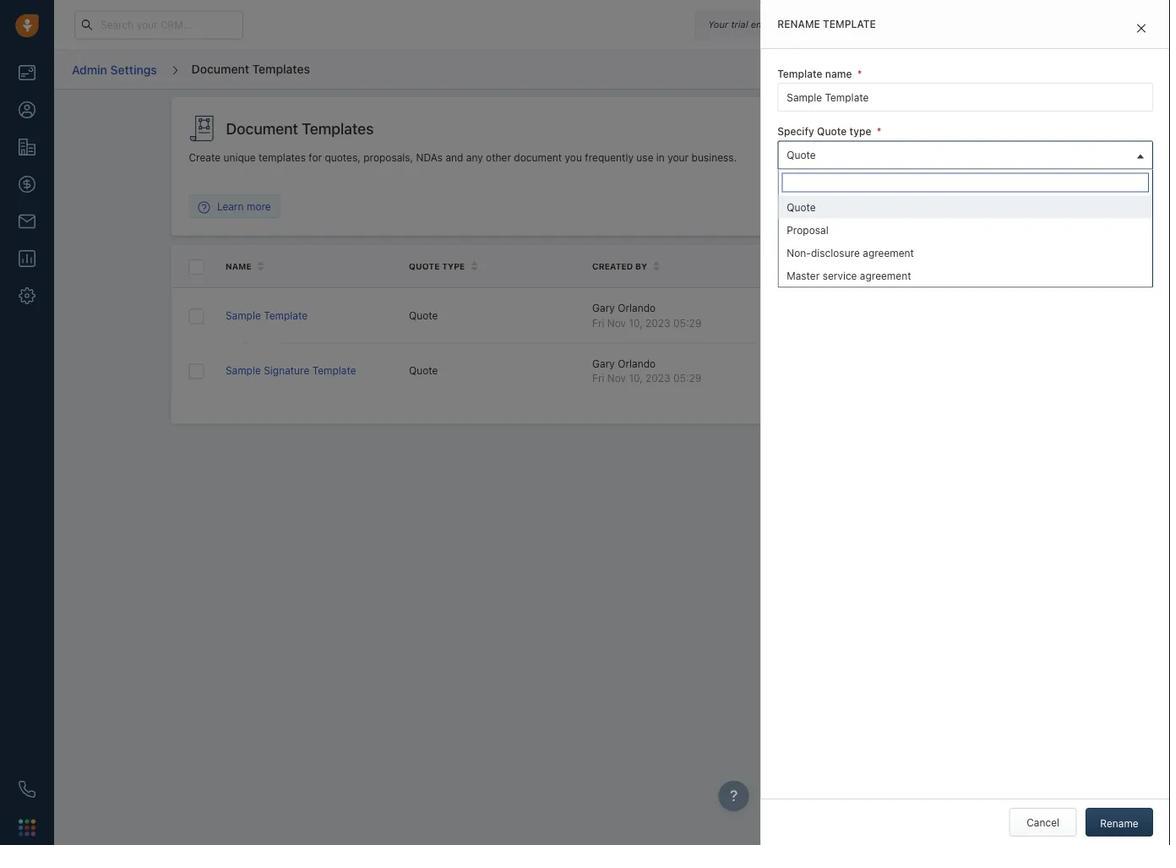 Task type: vqa. For each thing, say whether or not it's contained in the screenshot.
Create corresponding to Create unique templates for quotes, proposals, NDAs and any other document you frequently use in your business.
yes



Task type: describe. For each thing, give the bounding box(es) containing it.
1 horizontal spatial in
[[775, 19, 783, 30]]

sample template
[[226, 310, 308, 321]]

2023 for sample template
[[646, 317, 671, 329]]

admin settings
[[72, 62, 157, 76]]

sample for sample signature template
[[226, 365, 261, 377]]

Enter a name for your template text field
[[778, 83, 1154, 112]]

quote inside dropdown button
[[787, 149, 816, 160]]

21
[[786, 19, 796, 30]]

0 horizontal spatial type
[[442, 261, 465, 271]]

updated
[[776, 261, 818, 271]]

agreement for master service agreement
[[860, 269, 912, 281]]

specify
[[778, 126, 815, 137]]

orlando for sample signature template
[[618, 357, 656, 369]]

name
[[826, 68, 852, 80]]

2023 for sample signature template
[[646, 372, 671, 384]]

create template
[[950, 123, 1026, 134]]

settings
[[110, 62, 157, 76]]

template name
[[778, 68, 852, 80]]

cancel
[[1027, 816, 1060, 828]]

service
[[823, 269, 857, 281]]

1 vertical spatial templates
[[302, 119, 374, 137]]

sample signature template
[[226, 365, 356, 377]]

0 vertical spatial templates
[[252, 62, 310, 75]]

business.
[[692, 152, 737, 164]]

ndas
[[416, 152, 443, 164]]

name
[[226, 261, 252, 271]]

types
[[941, 260, 968, 272]]

create unique templates for quotes, proposals, ndas and any other document you frequently use in your business.
[[189, 152, 737, 164]]

templates
[[259, 152, 306, 164]]

template up signature
[[264, 310, 308, 321]]

template right the days
[[823, 18, 876, 30]]

10, for sample template
[[629, 317, 643, 329]]

non-
[[787, 247, 811, 258]]

fri for sample template
[[593, 317, 605, 329]]

unique
[[224, 152, 256, 164]]

admin
[[72, 62, 107, 76]]

create for create template
[[950, 123, 982, 134]]

template right signature
[[312, 365, 356, 377]]

gary orlando fri nov 10, 2023 05:29 for sample signature template
[[593, 357, 702, 384]]

0 horizontal spatial in
[[657, 152, 665, 164]]

05:29 for sample template
[[674, 317, 702, 329]]

template left the name
[[778, 68, 823, 80]]

any
[[466, 152, 483, 164]]

sample signature template link
[[226, 365, 356, 377]]

create template button
[[941, 114, 1036, 143]]

quote inside button
[[909, 260, 939, 272]]

rename template
[[778, 18, 876, 30]]

admin settings link
[[71, 56, 158, 83]]

05:29 for sample signature template
[[674, 372, 702, 384]]

plans
[[891, 19, 917, 30]]

non-disclosure agreement
[[787, 247, 914, 258]]

ends
[[751, 19, 773, 30]]

created by
[[593, 261, 647, 271]]

nov for sample signature template
[[608, 372, 626, 384]]

sample for sample template
[[226, 310, 261, 321]]

template
[[984, 123, 1026, 134]]

updated by
[[776, 261, 832, 271]]

proposals,
[[364, 152, 413, 164]]

list box containing quote
[[779, 195, 1153, 287]]



Task type: locate. For each thing, give the bounding box(es) containing it.
quote inside option
[[787, 201, 816, 213]]

by for updated by
[[820, 261, 832, 271]]

0 vertical spatial 10,
[[629, 317, 643, 329]]

1 orlando from the top
[[618, 302, 656, 314]]

orlando for sample template
[[618, 302, 656, 314]]

freshworks switcher image
[[19, 819, 35, 836]]

2 fri from the top
[[593, 372, 605, 384]]

2 05:29 from the top
[[674, 372, 702, 384]]

template
[[823, 18, 876, 30], [778, 68, 823, 80], [264, 310, 308, 321], [312, 365, 356, 377]]

0 vertical spatial gary orlando fri nov 10, 2023 05:29
[[593, 302, 702, 329]]

agreement
[[863, 247, 914, 258], [860, 269, 912, 281]]

2 orlando from the top
[[618, 357, 656, 369]]

create up quote dropdown button
[[950, 123, 982, 134]]

by for created by
[[636, 261, 647, 271]]

10, for sample signature template
[[629, 372, 643, 384]]

more
[[247, 200, 271, 212]]

1 sample from the top
[[226, 310, 261, 321]]

Search your CRM... text field
[[74, 11, 243, 39]]

type
[[850, 126, 872, 137], [442, 261, 465, 271]]

05:29
[[674, 317, 702, 329], [674, 372, 702, 384]]

1 horizontal spatial type
[[850, 126, 872, 137]]

by down the disclosure
[[820, 261, 832, 271]]

you
[[565, 152, 582, 164]]

all quote types button
[[885, 252, 1029, 281]]

0 vertical spatial orlando
[[618, 302, 656, 314]]

list box
[[779, 195, 1153, 287]]

phone element
[[10, 772, 44, 806]]

agreement for non-disclosure agreement
[[863, 247, 914, 258]]

0 vertical spatial agreement
[[863, 247, 914, 258]]

1 vertical spatial create
[[189, 152, 221, 164]]

signature
[[264, 365, 310, 377]]

other
[[486, 152, 511, 164]]

0 vertical spatial 05:29
[[674, 317, 702, 329]]

templates
[[252, 62, 310, 75], [302, 119, 374, 137]]

phone image
[[19, 781, 35, 798]]

1 vertical spatial 10,
[[629, 372, 643, 384]]

1 vertical spatial type
[[442, 261, 465, 271]]

2 gary from the top
[[593, 357, 615, 369]]

master
[[787, 269, 820, 281]]

document
[[192, 62, 249, 75], [226, 119, 298, 137]]

learn
[[217, 200, 244, 212]]

agreement down non-disclosure agreement
[[860, 269, 912, 281]]

0 vertical spatial sample
[[226, 310, 261, 321]]

1 fri from the top
[[593, 317, 605, 329]]

1 vertical spatial agreement
[[860, 269, 912, 281]]

sample down "name"
[[226, 310, 261, 321]]

document
[[514, 152, 562, 164]]

1 horizontal spatial create
[[950, 123, 982, 134]]

1 gary orlando fri nov 10, 2023 05:29 from the top
[[593, 302, 702, 329]]

explore plans
[[851, 19, 917, 30]]

gary orlando fri nov 10, 2023 05:29
[[593, 302, 702, 329], [593, 357, 702, 384]]

in right use on the top
[[657, 152, 665, 164]]

0 vertical spatial gary
[[593, 302, 615, 314]]

orlando
[[618, 302, 656, 314], [618, 357, 656, 369]]

dialog containing rename template
[[761, 0, 1171, 845]]

fri
[[593, 317, 605, 329], [593, 372, 605, 384]]

agreement up all
[[863, 247, 914, 258]]

proposal option
[[779, 218, 1153, 241]]

None search field
[[782, 173, 1149, 192]]

0 vertical spatial in
[[775, 19, 783, 30]]

in
[[775, 19, 783, 30], [657, 152, 665, 164]]

learn more link
[[190, 199, 280, 214]]

0 vertical spatial 2023
[[646, 317, 671, 329]]

gary for sample template
[[593, 302, 615, 314]]

1 vertical spatial nov
[[608, 372, 626, 384]]

in left 21
[[775, 19, 783, 30]]

1 nov from the top
[[608, 317, 626, 329]]

for
[[309, 152, 322, 164]]

nov
[[608, 317, 626, 329], [608, 372, 626, 384]]

specify quote type
[[778, 126, 872, 137]]

1 05:29 from the top
[[674, 317, 702, 329]]

trial
[[731, 19, 748, 30]]

gary
[[593, 302, 615, 314], [593, 357, 615, 369]]

explore
[[851, 19, 888, 30]]

0 horizontal spatial create
[[189, 152, 221, 164]]

1 vertical spatial document templates
[[226, 119, 374, 137]]

your
[[668, 152, 689, 164]]

fri for sample signature template
[[593, 372, 605, 384]]

cancel button
[[1010, 808, 1077, 837]]

1 vertical spatial document
[[226, 119, 298, 137]]

create left unique
[[189, 152, 221, 164]]

agreement inside option
[[860, 269, 912, 281]]

gary for sample signature template
[[593, 357, 615, 369]]

1 horizontal spatial by
[[820, 261, 832, 271]]

by
[[636, 261, 647, 271], [820, 261, 832, 271]]

nov for sample template
[[608, 317, 626, 329]]

10,
[[629, 317, 643, 329], [629, 372, 643, 384]]

0 vertical spatial document templates
[[192, 62, 310, 75]]

2 nov from the top
[[608, 372, 626, 384]]

0 vertical spatial nov
[[608, 317, 626, 329]]

quote
[[817, 126, 847, 137], [787, 149, 816, 160], [787, 201, 816, 213], [909, 260, 939, 272], [409, 261, 440, 271], [409, 310, 438, 321], [409, 365, 438, 377]]

2 gary orlando fri nov 10, 2023 05:29 from the top
[[593, 357, 702, 384]]

1 2023 from the top
[[646, 317, 671, 329]]

master service agreement option
[[779, 264, 1153, 287]]

1 vertical spatial fri
[[593, 372, 605, 384]]

disclosure
[[811, 247, 860, 258]]

frequently
[[585, 152, 634, 164]]

1 10, from the top
[[629, 317, 643, 329]]

rename button
[[1086, 808, 1154, 837]]

by right created
[[636, 261, 647, 271]]

rename
[[778, 18, 820, 30]]

0 vertical spatial fri
[[593, 317, 605, 329]]

learn more
[[217, 200, 271, 212]]

1 by from the left
[[636, 261, 647, 271]]

your
[[708, 19, 729, 30]]

2 by from the left
[[820, 261, 832, 271]]

master service agreement
[[787, 269, 912, 281]]

your trial ends in 21 days
[[708, 19, 819, 30]]

non-disclosure agreement option
[[779, 241, 1153, 264]]

1 vertical spatial gary
[[593, 357, 615, 369]]

explore plans link
[[842, 14, 926, 35]]

created
[[593, 261, 633, 271]]

all quote types
[[895, 260, 968, 272]]

2 2023 from the top
[[646, 372, 671, 384]]

rename
[[1101, 817, 1139, 829]]

1 vertical spatial gary orlando fri nov 10, 2023 05:29
[[593, 357, 702, 384]]

use
[[637, 152, 654, 164]]

create
[[950, 123, 982, 134], [189, 152, 221, 164]]

quote button
[[778, 141, 1154, 169]]

proposal
[[787, 224, 829, 236]]

2 10, from the top
[[629, 372, 643, 384]]

0 vertical spatial create
[[950, 123, 982, 134]]

document up templates
[[226, 119, 298, 137]]

1 vertical spatial orlando
[[618, 357, 656, 369]]

document templates
[[192, 62, 310, 75], [226, 119, 374, 137]]

0 horizontal spatial by
[[636, 261, 647, 271]]

2 sample from the top
[[226, 365, 261, 377]]

2023
[[646, 317, 671, 329], [646, 372, 671, 384]]

1 vertical spatial sample
[[226, 365, 261, 377]]

sample template link
[[226, 310, 308, 321]]

gary orlando fri nov 10, 2023 05:29 for sample template
[[593, 302, 702, 329]]

1 vertical spatial 05:29
[[674, 372, 702, 384]]

sample left signature
[[226, 365, 261, 377]]

quote option
[[779, 195, 1153, 218]]

all
[[895, 260, 907, 272]]

1 gary from the top
[[593, 302, 615, 314]]

1 vertical spatial 2023
[[646, 372, 671, 384]]

quotes,
[[325, 152, 361, 164]]

create for create unique templates for quotes, proposals, ndas and any other document you frequently use in your business.
[[189, 152, 221, 164]]

create inside create template button
[[950, 123, 982, 134]]

0 vertical spatial document
[[192, 62, 249, 75]]

agreement inside option
[[863, 247, 914, 258]]

dialog
[[761, 0, 1171, 845]]

document down search your crm... text box at the top of page
[[192, 62, 249, 75]]

quote type
[[409, 261, 465, 271]]

and
[[446, 152, 463, 164]]

1 vertical spatial in
[[657, 152, 665, 164]]

sample
[[226, 310, 261, 321], [226, 365, 261, 377]]

days
[[799, 19, 819, 30]]

0 vertical spatial type
[[850, 126, 872, 137]]



